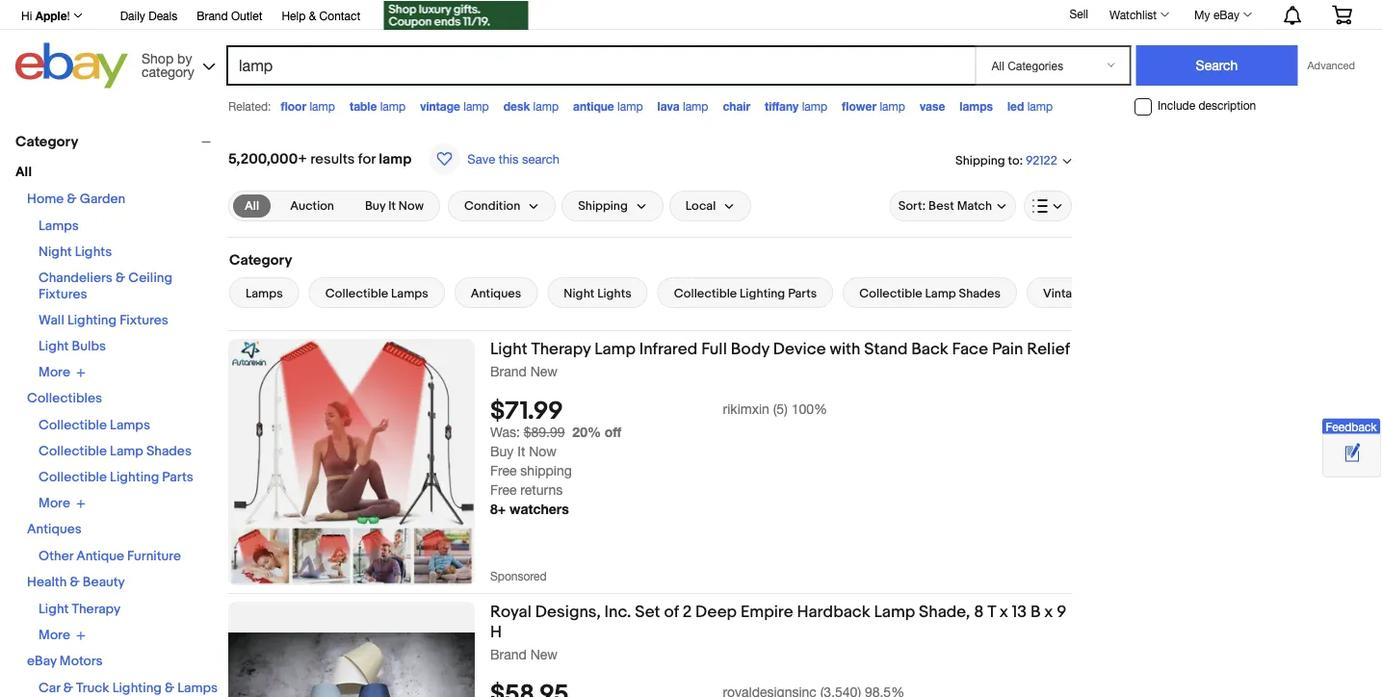 Task type: vqa. For each thing, say whether or not it's contained in the screenshot.
Category in the THE $71.99 main content
yes



Task type: describe. For each thing, give the bounding box(es) containing it.
1 horizontal spatial lamps link
[[229, 277, 299, 308]]

description
[[1199, 99, 1257, 112]]

advanced
[[1308, 59, 1356, 72]]

1 vertical spatial ebay
[[27, 654, 57, 670]]

rikimxin (5) 100% was: $89.99 20% off buy it now free shipping free returns 8+ watchers
[[490, 401, 828, 518]]

20%
[[573, 425, 601, 441]]

truck
[[76, 681, 109, 697]]

car
[[39, 681, 60, 697]]

brand inside "account" navigation
[[197, 9, 228, 22]]

1 horizontal spatial fixtures
[[120, 313, 168, 329]]

none submit inside shop by category "banner"
[[1136, 45, 1298, 86]]

save this search
[[468, 151, 560, 166]]

shop by category banner
[[11, 0, 1367, 93]]

antique
[[573, 99, 614, 113]]

lamps inside lamps night lights chandeliers & ceiling fixtures wall lighting fixtures light bulbs
[[39, 218, 79, 235]]

9
[[1057, 602, 1067, 622]]

1 horizontal spatial collectible lighting parts link
[[658, 277, 834, 308]]

floor lamp
[[281, 99, 335, 113]]

retro
[[1093, 286, 1124, 301]]

full
[[702, 339, 727, 359]]

hardback
[[797, 602, 871, 622]]

light bulbs link
[[39, 339, 106, 355]]

collectible for collectible lamps collectible lamp shades collectible lighting parts
[[39, 418, 107, 434]]

shipping for shipping
[[578, 199, 628, 214]]

vase
[[920, 99, 946, 113]]

apple
[[35, 9, 67, 22]]

include
[[1158, 99, 1196, 112]]

chandeliers
[[39, 270, 113, 287]]

chair link
[[723, 99, 751, 113]]

collectible lamp shades
[[860, 286, 1001, 301]]

lamps link
[[960, 99, 993, 113]]

shop by category
[[142, 50, 194, 79]]

light therapy lamp infrared full body device with stand back face pain relief brand new
[[490, 339, 1071, 379]]

help
[[282, 9, 306, 22]]

sell link
[[1061, 7, 1097, 20]]

car & truck lighting & lamps
[[39, 681, 218, 697]]

8
[[974, 602, 984, 622]]

0 horizontal spatial category
[[15, 133, 78, 150]]

night inside $71.99 main content
[[564, 286, 595, 301]]

set
[[635, 602, 661, 622]]

device
[[773, 339, 826, 359]]

lights inside $71.99 main content
[[598, 286, 632, 301]]

designs,
[[535, 602, 601, 622]]

royal designs, inc. set of 2 deep empire hardback lamp shade, 8 t x 13 b x 9 h heading
[[490, 602, 1067, 643]]

get the coupon image
[[384, 1, 528, 30]]

0 vertical spatial collectible lamp shades link
[[843, 277, 1017, 308]]

lamp for tiffany lamp
[[802, 99, 828, 113]]

your shopping cart image
[[1332, 5, 1354, 24]]

h
[[490, 622, 502, 643]]

night lights
[[564, 286, 632, 301]]

therapy for light therapy lamp infrared full body device with stand back face pain relief brand new
[[531, 339, 591, 359]]

search
[[522, 151, 560, 166]]

!
[[67, 9, 70, 22]]

was:
[[490, 425, 520, 441]]

table lamp
[[350, 99, 406, 113]]

+
[[298, 150, 307, 168]]

other antique furniture
[[39, 549, 181, 565]]

& inside "account" navigation
[[309, 9, 316, 22]]

other
[[39, 549, 73, 565]]

floor
[[281, 99, 307, 113]]

3 more from the top
[[39, 628, 70, 644]]

lamp inside collectible lamps collectible lamp shades collectible lighting parts
[[110, 444, 143, 460]]

vintage,
[[1044, 286, 1090, 301]]

health & beauty
[[27, 575, 125, 591]]

0 horizontal spatial all
[[15, 164, 32, 181]]

daily deals
[[120, 9, 177, 22]]

returns
[[521, 482, 563, 498]]

vintage lamp
[[420, 99, 489, 113]]

light therapy lamp infrared full body device with stand back face pain relief image
[[228, 339, 475, 586]]

buy it now link
[[354, 195, 435, 218]]

lamp for lava lamp
[[683, 99, 709, 113]]

& inside $71.99 main content
[[1127, 286, 1136, 301]]

ebay inside "account" navigation
[[1214, 8, 1240, 21]]

sort:
[[899, 199, 926, 214]]

related:
[[228, 99, 271, 113]]

table
[[350, 99, 377, 113]]

collectible for collectible lamps
[[325, 286, 389, 301]]

beauty
[[83, 575, 125, 591]]

all inside all link
[[245, 198, 259, 213]]

antiques link for health
[[27, 522, 82, 538]]

0 horizontal spatial collectible lamp shades link
[[39, 444, 192, 460]]

0 horizontal spatial night lights link
[[39, 244, 112, 261]]

$71.99
[[490, 397, 563, 427]]

shades inside $71.99 main content
[[959, 286, 1001, 301]]

now inside rikimxin (5) 100% was: $89.99 20% off buy it now free shipping free returns 8+ watchers
[[529, 444, 557, 460]]

night inside lamps night lights chandeliers & ceiling fixtures wall lighting fixtures light bulbs
[[39, 244, 72, 261]]

hi
[[21, 9, 32, 22]]

royal
[[490, 602, 532, 622]]

100%
[[792, 401, 828, 417]]

lights inside lamps night lights chandeliers & ceiling fixtures wall lighting fixtures light bulbs
[[75, 244, 112, 261]]

2 free from the top
[[490, 482, 517, 498]]

face
[[953, 339, 989, 359]]

& right truck
[[165, 681, 175, 697]]

chandeliers & ceiling fixtures link
[[39, 270, 172, 303]]

of
[[664, 602, 679, 622]]

lamps
[[960, 99, 993, 113]]

my ebay
[[1195, 8, 1240, 21]]

1 more button from the top
[[39, 365, 86, 381]]

All selected text field
[[245, 198, 259, 215]]

led lamp
[[1008, 99, 1053, 113]]

flower
[[842, 99, 877, 113]]

deals
[[149, 9, 177, 22]]

vase link
[[920, 99, 946, 113]]

watchlist
[[1110, 8, 1157, 21]]

shop by category button
[[133, 43, 220, 84]]

health
[[27, 575, 67, 591]]

5,200,000 + results for lamp
[[228, 150, 412, 168]]

shade,
[[919, 602, 971, 622]]

royal designs, inc. set of 2 deep empire hardback lamp shade, 8 t x 13 b x 9 h image
[[228, 633, 475, 698]]

1 horizontal spatial collectible lamps link
[[309, 277, 445, 308]]

lamp for table lamp
[[380, 99, 406, 113]]

new inside light therapy lamp infrared full body device with stand back face pain relief brand new
[[531, 363, 558, 379]]

car & truck lighting & lamps link
[[39, 681, 218, 697]]

advanced link
[[1298, 46, 1365, 85]]

empire
[[741, 602, 794, 622]]

collectible for collectible lamp shades
[[860, 286, 923, 301]]

outlet
[[231, 9, 263, 22]]

my ebay link
[[1184, 3, 1261, 26]]

light therapy link
[[39, 602, 121, 618]]

rikimxin
[[723, 401, 770, 417]]

0 horizontal spatial collectible lighting parts link
[[39, 470, 194, 486]]

local button
[[669, 191, 752, 222]]



Task type: locate. For each thing, give the bounding box(es) containing it.
for
[[358, 150, 376, 168]]

lamp for vintage lamp
[[464, 99, 489, 113]]

2 more from the top
[[39, 496, 70, 512]]

lights down shipping dropdown button
[[598, 286, 632, 301]]

more button up ebay motors
[[39, 628, 86, 644]]

all down the 5,200,000
[[245, 198, 259, 213]]

1 vertical spatial category
[[229, 251, 292, 269]]

1 horizontal spatial shades
[[959, 286, 1001, 301]]

1 vertical spatial collectible lamp shades link
[[39, 444, 192, 460]]

now down $89.99
[[529, 444, 557, 460]]

0 horizontal spatial night
[[39, 244, 72, 261]]

1 vertical spatial therapy
[[72, 602, 121, 618]]

infrared
[[640, 339, 698, 359]]

condition button
[[448, 191, 556, 222]]

brand down h
[[490, 647, 527, 662]]

1 vertical spatial collectible lamps link
[[39, 418, 150, 434]]

2 vertical spatial more
[[39, 628, 70, 644]]

1 vertical spatial shades
[[146, 444, 192, 460]]

0 horizontal spatial lights
[[75, 244, 112, 261]]

category button
[[15, 133, 220, 150]]

with
[[830, 339, 861, 359]]

lamp right "lava"
[[683, 99, 709, 113]]

more button up other
[[39, 496, 86, 512]]

feedback
[[1326, 420, 1377, 434]]

0 vertical spatial category
[[15, 133, 78, 150]]

1 horizontal spatial shipping
[[956, 153, 1006, 168]]

lamp for flower lamp
[[880, 99, 906, 113]]

0 horizontal spatial antiques link
[[27, 522, 82, 538]]

lamp right antique
[[618, 99, 643, 113]]

& up light therapy
[[70, 575, 80, 591]]

free down was: on the left bottom
[[490, 463, 517, 479]]

lamp right floor
[[310, 99, 335, 113]]

lamp right the desk
[[533, 99, 559, 113]]

0 horizontal spatial ebay
[[27, 654, 57, 670]]

0 vertical spatial antiques
[[471, 286, 522, 301]]

1 vertical spatial parts
[[162, 470, 194, 486]]

fixtures down ceiling
[[120, 313, 168, 329]]

new inside royal designs, inc. set of 2 deep empire hardback lamp shade, 8 t x 13 b x 9 h brand new
[[531, 647, 558, 662]]

1 horizontal spatial x
[[1045, 602, 1053, 622]]

2 x from the left
[[1045, 602, 1053, 622]]

collectible lamps link down collectibles link
[[39, 418, 150, 434]]

3 more button from the top
[[39, 628, 86, 644]]

&
[[309, 9, 316, 22], [67, 191, 77, 208], [116, 270, 125, 287], [1127, 286, 1136, 301], [70, 575, 80, 591], [63, 681, 73, 697], [165, 681, 175, 697]]

2 more button from the top
[[39, 496, 86, 512]]

lamp right for
[[379, 150, 412, 168]]

help & contact
[[282, 9, 361, 22]]

category inside $71.99 main content
[[229, 251, 292, 269]]

& inside lamps night lights chandeliers & ceiling fixtures wall lighting fixtures light bulbs
[[116, 270, 125, 287]]

night lights link up chandeliers
[[39, 244, 112, 261]]

light up the $71.99 on the left bottom
[[490, 339, 528, 359]]

0 vertical spatial collectible lamps link
[[309, 277, 445, 308]]

collectible lamps link
[[309, 277, 445, 308], [39, 418, 150, 434]]

1 vertical spatial night lights link
[[548, 277, 648, 308]]

1 vertical spatial fixtures
[[120, 313, 168, 329]]

tiffany lamp
[[765, 99, 828, 113]]

1 horizontal spatial collectibles
[[1213, 286, 1283, 301]]

vintage
[[420, 99, 461, 113]]

1 free from the top
[[490, 463, 517, 479]]

more up ebay motors
[[39, 628, 70, 644]]

antique
[[76, 549, 124, 565]]

parts up device on the right
[[788, 286, 817, 301]]

hi apple !
[[21, 9, 70, 22]]

night lights link
[[39, 244, 112, 261], [548, 277, 648, 308]]

0 horizontal spatial buy
[[365, 199, 386, 214]]

1 horizontal spatial ebay
[[1214, 8, 1240, 21]]

lamp inside royal designs, inc. set of 2 deep empire hardback lamp shade, 8 t x 13 b x 9 h brand new
[[874, 602, 916, 622]]

1 vertical spatial it
[[518, 444, 525, 460]]

back
[[912, 339, 949, 359]]

lights up chandeliers
[[75, 244, 112, 261]]

to
[[1008, 153, 1020, 168]]

all up home
[[15, 164, 32, 181]]

13
[[1012, 602, 1027, 622]]

1 new from the top
[[531, 363, 558, 379]]

lamp for antique lamp
[[618, 99, 643, 113]]

light inside light therapy lamp infrared full body device with stand back face pain relief brand new
[[490, 339, 528, 359]]

home & garden
[[27, 191, 126, 208]]

collectible lamp shades link up back
[[843, 277, 1017, 308]]

collectible lighting parts link up body
[[658, 277, 834, 308]]

x left 9
[[1045, 602, 1053, 622]]

0 vertical spatial new
[[531, 363, 558, 379]]

antiques link for night
[[455, 277, 538, 308]]

lamps inside collectible lamps collectible lamp shades collectible lighting parts
[[110, 418, 150, 434]]

brand inside light therapy lamp infrared full body device with stand back face pain relief brand new
[[490, 363, 527, 379]]

0 horizontal spatial therapy
[[72, 602, 121, 618]]

brand up the $71.99 on the left bottom
[[490, 363, 527, 379]]

lamp right led
[[1028, 99, 1053, 113]]

1 horizontal spatial all
[[245, 198, 259, 213]]

parts inside collectible lighting parts link
[[788, 286, 817, 301]]

ebay
[[1214, 8, 1240, 21], [27, 654, 57, 670]]

led
[[1008, 99, 1025, 113]]

vintage, retro & mid-century collectibles
[[1044, 286, 1283, 301]]

lamp right the flower
[[880, 99, 906, 113]]

listing options selector. list view selected. image
[[1033, 198, 1064, 214]]

collectible
[[325, 286, 389, 301], [674, 286, 737, 301], [860, 286, 923, 301], [39, 418, 107, 434], [39, 444, 107, 460], [39, 470, 107, 486]]

help & contact link
[[282, 6, 361, 27]]

$71.99 main content
[[228, 123, 1300, 698]]

antiques link down condition
[[455, 277, 538, 308]]

& left ceiling
[[116, 270, 125, 287]]

& right home
[[67, 191, 77, 208]]

0 horizontal spatial collectibles
[[27, 391, 102, 407]]

0 vertical spatial more button
[[39, 365, 86, 381]]

collectibles inside $71.99 main content
[[1213, 286, 1283, 301]]

body
[[731, 339, 770, 359]]

0 vertical spatial lights
[[75, 244, 112, 261]]

antiques for health
[[27, 522, 82, 538]]

1 horizontal spatial night lights link
[[548, 277, 648, 308]]

sort: best match
[[899, 199, 992, 214]]

lighting inside $71.99 main content
[[740, 286, 786, 301]]

shipping up the night lights
[[578, 199, 628, 214]]

now
[[399, 199, 424, 214], [529, 444, 557, 460]]

antique lamp
[[573, 99, 643, 113]]

ebay up car
[[27, 654, 57, 670]]

0 vertical spatial shades
[[959, 286, 1001, 301]]

0 horizontal spatial x
[[1000, 602, 1009, 622]]

shipping for shipping to : 92122
[[956, 153, 1006, 168]]

lighting up the bulbs
[[67, 313, 117, 329]]

it right auction
[[388, 199, 396, 214]]

fixtures up the wall
[[39, 287, 87, 303]]

free up 8+
[[490, 482, 517, 498]]

1 vertical spatial antiques
[[27, 522, 82, 538]]

Search for anything text field
[[229, 47, 972, 84]]

lamp right tiffany
[[802, 99, 828, 113]]

lights
[[75, 244, 112, 261], [598, 286, 632, 301]]

1 horizontal spatial night
[[564, 286, 595, 301]]

1 vertical spatial all
[[245, 198, 259, 213]]

new
[[531, 363, 558, 379], [531, 647, 558, 662]]

more button
[[39, 365, 86, 381], [39, 496, 86, 512], [39, 628, 86, 644]]

night up chandeliers
[[39, 244, 72, 261]]

off
[[605, 425, 622, 441]]

light therapy lamp infrared full body device with stand back face pain relief heading
[[490, 339, 1071, 359]]

collectibles down light bulbs link
[[27, 391, 102, 407]]

buy down was: on the left bottom
[[490, 444, 514, 460]]

ebay right my
[[1214, 8, 1240, 21]]

sell
[[1070, 7, 1089, 20]]

0 vertical spatial collectibles
[[1213, 286, 1283, 301]]

it inside rikimxin (5) 100% was: $89.99 20% off buy it now free shipping free returns 8+ watchers
[[518, 444, 525, 460]]

local
[[686, 199, 716, 214]]

shipping left to
[[956, 153, 1006, 168]]

1 vertical spatial lamps link
[[229, 277, 299, 308]]

save
[[468, 151, 495, 166]]

1 vertical spatial night
[[564, 286, 595, 301]]

0 vertical spatial all
[[15, 164, 32, 181]]

collectible lighting parts link up the other antique furniture link in the left of the page
[[39, 470, 194, 486]]

shipping
[[521, 463, 572, 479]]

auction link
[[279, 195, 346, 218]]

0 vertical spatial shipping
[[956, 153, 1006, 168]]

collectible lamp shades link down collectibles link
[[39, 444, 192, 460]]

more up collectibles link
[[39, 365, 70, 381]]

None submit
[[1136, 45, 1298, 86]]

5,200,000
[[228, 150, 298, 168]]

light therapy
[[39, 602, 121, 618]]

buy down for
[[365, 199, 386, 214]]

therapy down beauty
[[72, 602, 121, 618]]

royal designs, inc. set of 2 deep empire hardback lamp shade, 8 t x 13 b x 9 h link
[[490, 602, 1072, 646]]

shipping inside 'shipping to : 92122'
[[956, 153, 1006, 168]]

lamps link down home
[[39, 218, 79, 235]]

wall lighting fixtures link
[[39, 313, 168, 329]]

1 vertical spatial antiques link
[[27, 522, 82, 538]]

0 horizontal spatial antiques
[[27, 522, 82, 538]]

1 vertical spatial new
[[531, 647, 558, 662]]

more up other
[[39, 496, 70, 512]]

new down designs,
[[531, 647, 558, 662]]

light for light therapy
[[39, 602, 69, 618]]

home & garden link
[[27, 191, 126, 208]]

2 vertical spatial brand
[[490, 647, 527, 662]]

0 vertical spatial antiques link
[[455, 277, 538, 308]]

light for light therapy lamp infrared full body device with stand back face pain relief brand new
[[490, 339, 528, 359]]

it down was: on the left bottom
[[518, 444, 525, 460]]

lighting right truck
[[112, 681, 162, 697]]

0 vertical spatial buy
[[365, 199, 386, 214]]

1 vertical spatial collectibles
[[27, 391, 102, 407]]

0 vertical spatial night
[[39, 244, 72, 261]]

0 vertical spatial ebay
[[1214, 8, 1240, 21]]

1 vertical spatial free
[[490, 482, 517, 498]]

0 vertical spatial now
[[399, 199, 424, 214]]

category
[[142, 64, 194, 79]]

0 vertical spatial it
[[388, 199, 396, 214]]

lamp inside $71.99 main content
[[379, 150, 412, 168]]

0 horizontal spatial shipping
[[578, 199, 628, 214]]

parts inside collectible lamps collectible lamp shades collectible lighting parts
[[162, 470, 194, 486]]

lamp inside light therapy lamp infrared full body device with stand back face pain relief brand new
[[595, 339, 636, 359]]

1 horizontal spatial antiques link
[[455, 277, 538, 308]]

2 new from the top
[[531, 647, 558, 662]]

antiques inside $71.99 main content
[[471, 286, 522, 301]]

shop
[[142, 50, 174, 66]]

therapy
[[531, 339, 591, 359], [72, 602, 121, 618]]

lamps link down all text box
[[229, 277, 299, 308]]

lamp
[[310, 99, 335, 113], [380, 99, 406, 113], [464, 99, 489, 113], [533, 99, 559, 113], [618, 99, 643, 113], [683, 99, 709, 113], [802, 99, 828, 113], [880, 99, 906, 113], [1028, 99, 1053, 113], [379, 150, 412, 168]]

light down the wall
[[39, 339, 69, 355]]

shades inside collectible lamps collectible lamp shades collectible lighting parts
[[146, 444, 192, 460]]

1 vertical spatial now
[[529, 444, 557, 460]]

collectibles
[[1213, 286, 1283, 301], [27, 391, 102, 407]]

more
[[39, 365, 70, 381], [39, 496, 70, 512], [39, 628, 70, 644]]

lighting up furniture
[[110, 470, 159, 486]]

light inside lamps night lights chandeliers & ceiling fixtures wall lighting fixtures light bulbs
[[39, 339, 69, 355]]

0 horizontal spatial fixtures
[[39, 287, 87, 303]]

0 vertical spatial lamps link
[[39, 218, 79, 235]]

night down shipping dropdown button
[[564, 286, 595, 301]]

bulbs
[[72, 339, 106, 355]]

results
[[310, 150, 355, 168]]

collectibles right century
[[1213, 286, 1283, 301]]

brand left outlet
[[197, 9, 228, 22]]

antiques down condition
[[471, 286, 522, 301]]

account navigation
[[11, 0, 1367, 32]]

deep
[[696, 602, 737, 622]]

brand
[[197, 9, 228, 22], [490, 363, 527, 379], [490, 647, 527, 662]]

fixtures
[[39, 287, 87, 303], [120, 313, 168, 329]]

0 vertical spatial free
[[490, 463, 517, 479]]

therapy for light therapy
[[72, 602, 121, 618]]

0 horizontal spatial parts
[[162, 470, 194, 486]]

:
[[1020, 153, 1023, 168]]

& right car
[[63, 681, 73, 697]]

0 horizontal spatial collectible lamps link
[[39, 418, 150, 434]]

collectible lamps link down the buy it now
[[309, 277, 445, 308]]

0 vertical spatial parts
[[788, 286, 817, 301]]

by
[[177, 50, 192, 66]]

& right help
[[309, 9, 316, 22]]

lamp right vintage
[[464, 99, 489, 113]]

free
[[490, 463, 517, 479], [490, 482, 517, 498]]

lamp for floor lamp
[[310, 99, 335, 113]]

lamp for desk lamp
[[533, 99, 559, 113]]

category up home
[[15, 133, 78, 150]]

include description
[[1158, 99, 1257, 112]]

furniture
[[127, 549, 181, 565]]

shipping inside dropdown button
[[578, 199, 628, 214]]

watchlist link
[[1099, 3, 1179, 26]]

relief
[[1027, 339, 1071, 359]]

1 horizontal spatial antiques
[[471, 286, 522, 301]]

2 vertical spatial more button
[[39, 628, 86, 644]]

0 vertical spatial fixtures
[[39, 287, 87, 303]]

1 horizontal spatial now
[[529, 444, 557, 460]]

1 horizontal spatial buy
[[490, 444, 514, 460]]

1 vertical spatial collectible lighting parts link
[[39, 470, 194, 486]]

1 horizontal spatial collectible lamp shades link
[[843, 277, 1017, 308]]

0 horizontal spatial now
[[399, 199, 424, 214]]

8+
[[490, 502, 506, 518]]

desk
[[504, 99, 530, 113]]

match
[[957, 199, 992, 214]]

lighting inside collectible lamps collectible lamp shades collectible lighting parts
[[110, 470, 159, 486]]

collectible for collectible lighting parts
[[674, 286, 737, 301]]

stand
[[865, 339, 908, 359]]

collectible lighting parts
[[674, 286, 817, 301]]

lighting up body
[[740, 286, 786, 301]]

b
[[1031, 602, 1041, 622]]

now left condition
[[399, 199, 424, 214]]

buy inside rikimxin (5) 100% was: $89.99 20% off buy it now free shipping free returns 8+ watchers
[[490, 444, 514, 460]]

antiques for night
[[471, 286, 522, 301]]

& left mid-
[[1127, 286, 1136, 301]]

brand inside royal designs, inc. set of 2 deep empire hardback lamp shade, 8 t x 13 b x 9 h brand new
[[490, 647, 527, 662]]

lava lamp
[[658, 99, 709, 113]]

1 vertical spatial more button
[[39, 496, 86, 512]]

1 horizontal spatial category
[[229, 251, 292, 269]]

pain
[[992, 339, 1024, 359]]

buy it now
[[365, 199, 424, 214]]

new up the $71.99 on the left bottom
[[531, 363, 558, 379]]

light down health
[[39, 602, 69, 618]]

1 vertical spatial lights
[[598, 286, 632, 301]]

0 vertical spatial therapy
[[531, 339, 591, 359]]

antiques up other
[[27, 522, 82, 538]]

0 horizontal spatial lamps link
[[39, 218, 79, 235]]

lamps night lights chandeliers & ceiling fixtures wall lighting fixtures light bulbs
[[39, 218, 172, 355]]

1 vertical spatial shipping
[[578, 199, 628, 214]]

0 vertical spatial brand
[[197, 9, 228, 22]]

lamp right table
[[380, 99, 406, 113]]

2
[[683, 602, 692, 622]]

daily deals link
[[120, 6, 177, 27]]

night lights link down shipping dropdown button
[[548, 277, 648, 308]]

collectibles link
[[27, 391, 102, 407]]

contact
[[319, 9, 361, 22]]

lamp for led lamp
[[1028, 99, 1053, 113]]

mid-
[[1139, 286, 1165, 301]]

brand outlet link
[[197, 6, 263, 27]]

this
[[499, 151, 519, 166]]

watchers
[[510, 502, 569, 518]]

x right t
[[1000, 602, 1009, 622]]

lighting inside lamps night lights chandeliers & ceiling fixtures wall lighting fixtures light bulbs
[[67, 313, 117, 329]]

1 horizontal spatial parts
[[788, 286, 817, 301]]

parts up furniture
[[162, 470, 194, 486]]

1 vertical spatial brand
[[490, 363, 527, 379]]

therapy down the night lights
[[531, 339, 591, 359]]

antiques link up other
[[27, 522, 82, 538]]

desk lamp
[[504, 99, 559, 113]]

1 horizontal spatial it
[[518, 444, 525, 460]]

0 vertical spatial more
[[39, 365, 70, 381]]

therapy inside light therapy lamp infrared full body device with stand back face pain relief brand new
[[531, 339, 591, 359]]

1 vertical spatial more
[[39, 496, 70, 512]]

more button up collectibles link
[[39, 365, 86, 381]]

shipping
[[956, 153, 1006, 168], [578, 199, 628, 214]]

category down all link
[[229, 251, 292, 269]]

0 horizontal spatial it
[[388, 199, 396, 214]]

1 x from the left
[[1000, 602, 1009, 622]]

1 horizontal spatial lights
[[598, 286, 632, 301]]

0 horizontal spatial shades
[[146, 444, 192, 460]]

shipping button
[[562, 191, 664, 222]]

1 vertical spatial buy
[[490, 444, 514, 460]]

0 vertical spatial collectible lighting parts link
[[658, 277, 834, 308]]

1 horizontal spatial therapy
[[531, 339, 591, 359]]

1 more from the top
[[39, 365, 70, 381]]

0 vertical spatial night lights link
[[39, 244, 112, 261]]



